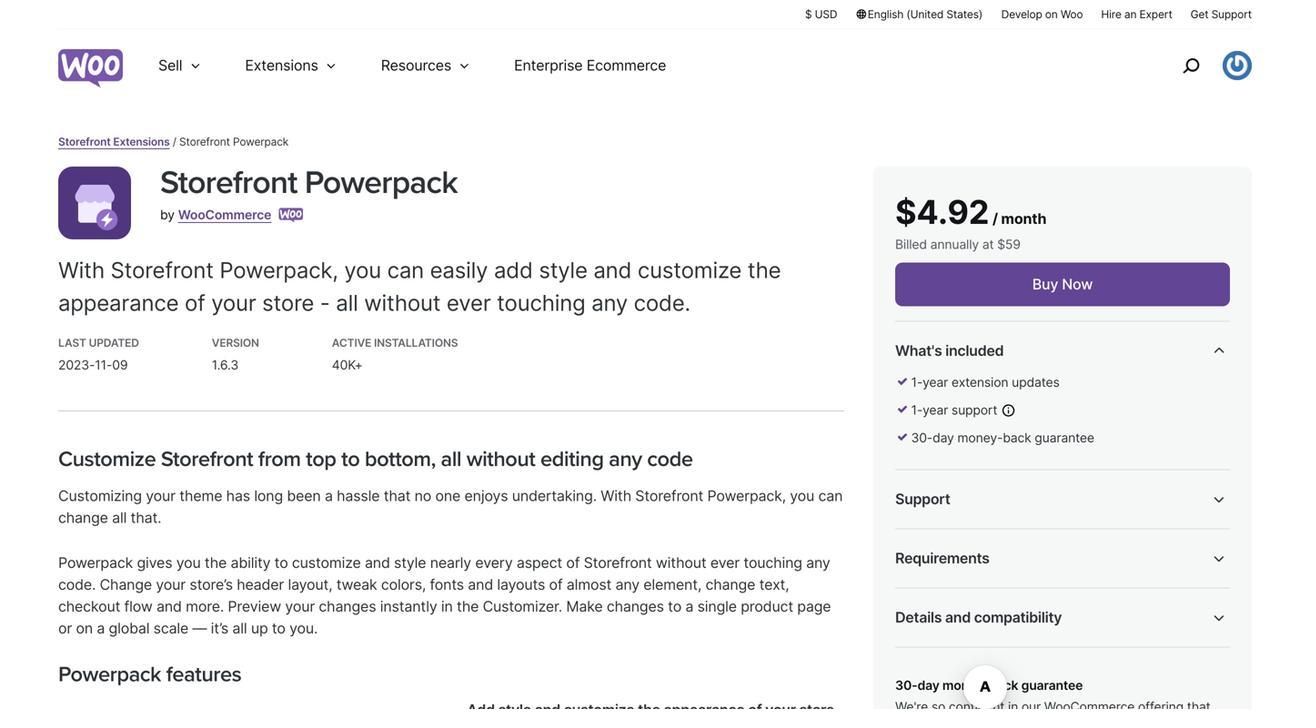Task type: locate. For each thing, give the bounding box(es) containing it.
2 year from the top
[[923, 402, 949, 418]]

appearance
[[58, 290, 179, 316]]

2 vertical spatial of
[[549, 576, 563, 594]]

style inside with storefront powerpack, you can easily add style and customize the appearance of your store - all without ever touching any code.
[[539, 257, 588, 284]]

1- down what's
[[912, 375, 923, 390]]

year for support
[[923, 402, 949, 418]]

to
[[341, 447, 360, 472], [275, 554, 288, 572], [668, 598, 682, 615], [272, 620, 286, 637]]

woocommerce left developed by woocommerce image
[[178, 207, 272, 223]]

your down gives
[[156, 576, 186, 594]]

the
[[748, 257, 781, 284], [205, 554, 227, 572], [457, 598, 479, 615]]

0 vertical spatial change
[[58, 509, 108, 526]]

a down element,
[[686, 598, 694, 615]]

0 horizontal spatial 09
[[112, 357, 128, 373]]

year for extension
[[923, 375, 949, 390]]

storefront up appearance
[[111, 257, 214, 284]]

1 vertical spatial with
[[601, 487, 632, 505]]

storefront inside powerpack gives you the ability to customize and style nearly every aspect of storefront without ever touching any code. change your store's header layout, tweak colors, fonts and layouts of almost any element, change text, checkout flow and more. preview your changes instantly in the customizer. make changes to a single product page or on a global scale — it's all up to you.
[[584, 554, 652, 572]]

0 vertical spatial ever
[[447, 290, 491, 316]]

30-day money-back guarantee
[[912, 430, 1095, 446], [896, 678, 1083, 693]]

guarantee down compatibility
[[1022, 678, 1083, 693]]

last update
[[896, 690, 967, 706]]

0 vertical spatial support
[[1212, 8, 1252, 21]]

extensions inside breadcrumb element
[[113, 135, 170, 148]]

money- down support
[[958, 430, 1003, 446]]

last left updated
[[58, 336, 86, 350]]

woocommerce link up 2.0+
[[976, 523, 1083, 541]]

1 vertical spatial customize
[[292, 554, 361, 572]]

1 horizontal spatial ever
[[711, 554, 740, 572]]

undertaking.
[[512, 487, 597, 505]]

1 vertical spatial you
[[790, 487, 815, 505]]

day down 1-year support
[[933, 430, 954, 446]]

ever up single on the right bottom
[[711, 554, 740, 572]]

0 vertical spatial a
[[325, 487, 333, 505]]

woocommerce link for handled by
[[976, 523, 1083, 541]]

to right the top
[[341, 447, 360, 472]]

2 chevron up image from the top
[[1209, 548, 1231, 569]]

long
[[254, 487, 283, 505]]

more.
[[186, 598, 224, 615]]

0 horizontal spatial style
[[394, 554, 426, 572]]

and inside with storefront powerpack, you can easily add style and customize the appearance of your store - all without ever touching any code.
[[594, 257, 632, 284]]

0 horizontal spatial on
[[76, 620, 93, 637]]

0 horizontal spatial 11-
[[95, 357, 112, 373]]

every
[[475, 554, 513, 572]]

ever inside powerpack gives you the ability to customize and style nearly every aspect of storefront without ever touching any code. change your store's header layout, tweak colors, fonts and layouts of almost any element, change text, checkout flow and more. preview your changes instantly in the customizer. make changes to a single product page or on a global scale — it's all up to you.
[[711, 554, 740, 572]]

1 vertical spatial year
[[923, 402, 949, 418]]

see privacy policy
[[896, 612, 1005, 628]]

a down 'checkout'
[[97, 620, 105, 637]]

top
[[306, 447, 336, 472]]

product
[[741, 598, 794, 615]]

0 horizontal spatial 2023-
[[58, 357, 95, 373]]

2 horizontal spatial the
[[748, 257, 781, 284]]

one
[[436, 487, 461, 505]]

handled by woocommerce
[[896, 523, 1083, 541]]

your up that. in the left bottom of the page
[[146, 487, 176, 505]]

all
[[336, 290, 358, 316], [441, 447, 462, 472], [112, 509, 127, 526], [232, 620, 247, 637]]

30- down 1-year support
[[912, 430, 933, 446]]

$4.92
[[896, 192, 990, 232]]

0 vertical spatial woocommerce
[[178, 207, 272, 223]]

last
[[58, 336, 86, 350], [896, 690, 921, 706]]

1 horizontal spatial woocommerce
[[976, 523, 1083, 541]]

of up "almost"
[[566, 554, 580, 572]]

all inside powerpack gives you the ability to customize and style nearly every aspect of storefront without ever touching any code. change your store's header layout, tweak colors, fonts and layouts of almost any element, change text, checkout flow and more. preview your changes instantly in the customizer. make changes to a single product page or on a global scale — it's all up to you.
[[232, 620, 247, 637]]

no
[[415, 487, 432, 505]]

any inside with storefront powerpack, you can easily add style and customize the appearance of your store - all without ever touching any code.
[[592, 290, 628, 316]]

0 vertical spatial woocommerce link
[[178, 207, 272, 223]]

of
[[185, 290, 205, 316], [566, 554, 580, 572], [549, 576, 563, 594]]

0 vertical spatial 09
[[112, 357, 128, 373]]

woocommerce
[[178, 207, 272, 223], [976, 523, 1083, 541]]

enterprise
[[514, 56, 583, 74]]

1 vertical spatial powerpack,
[[708, 487, 786, 505]]

0 horizontal spatial extensions
[[113, 135, 170, 148]]

1 horizontal spatial on
[[1046, 8, 1058, 21]]

2023-
[[58, 357, 95, 373], [1023, 690, 1060, 706]]

woocommerce link left developed by woocommerce image
[[178, 207, 272, 223]]

0 horizontal spatial support
[[896, 490, 951, 508]]

year up 1-year support
[[923, 375, 949, 390]]

1 vertical spatial can
[[819, 487, 843, 505]]

0 horizontal spatial the
[[205, 554, 227, 572]]

all inside with storefront powerpack, you can easily add style and customize the appearance of your store - all without ever touching any code.
[[336, 290, 358, 316]]

0 vertical spatial 30-
[[912, 430, 933, 446]]

a right been
[[325, 487, 333, 505]]

/ storefront
[[173, 135, 230, 148]]

last left update at right
[[896, 690, 921, 706]]

0 vertical spatial 11-
[[95, 357, 112, 373]]

preview
[[228, 598, 281, 615]]

1 vertical spatial 11-
[[1060, 690, 1077, 706]]

0 horizontal spatial change
[[58, 509, 108, 526]]

0 vertical spatial the
[[748, 257, 781, 284]]

any
[[592, 290, 628, 316], [609, 447, 642, 472], [807, 554, 831, 572], [616, 576, 640, 594]]

1 vertical spatial 1-
[[912, 402, 923, 418]]

without up installations
[[364, 290, 441, 316]]

of inside with storefront powerpack, you can easily add style and customize the appearance of your store - all without ever touching any code.
[[185, 290, 205, 316]]

buy
[[1033, 275, 1059, 293]]

0 vertical spatial can
[[387, 257, 424, 284]]

1 horizontal spatial by
[[956, 523, 973, 541]]

09 left version history button
[[1077, 690, 1092, 706]]

version up 1.6.3
[[212, 336, 259, 350]]

without up element,
[[656, 554, 707, 572]]

storefront up product icon
[[58, 135, 111, 148]]

last updated 2023-11-09
[[58, 336, 139, 373]]

with down editing
[[601, 487, 632, 505]]

your inside customizing your theme has long been a hassle that no one enjoys undertaking. with storefront powerpack, you can change all that.
[[146, 487, 176, 505]]

style up colors,
[[394, 554, 426, 572]]

resources
[[381, 56, 452, 74]]

change inside customizing your theme has long been a hassle that no one enjoys undertaking. with storefront powerpack, you can change all that.
[[58, 509, 108, 526]]

get support link
[[1191, 6, 1252, 22]]

style right add at left top
[[539, 257, 588, 284]]

almost
[[567, 576, 612, 594]]

1 vertical spatial the
[[205, 554, 227, 572]]

powerpack inside powerpack gives you the ability to customize and style nearly every aspect of storefront without ever touching any code. change your store's header layout, tweak colors, fonts and layouts of almost any element, change text, checkout flow and more. preview your changes instantly in the customizer. make changes to a single product page or on a global scale — it's all up to you.
[[58, 554, 133, 572]]

$ usd button
[[805, 6, 838, 22]]

by down storefront extensions / storefront powerpack
[[160, 207, 175, 223]]

version
[[212, 336, 259, 350], [1096, 690, 1143, 706]]

0 horizontal spatial can
[[387, 257, 424, 284]]

details
[[896, 609, 942, 626]]

0 vertical spatial 30-day money-back guarantee
[[912, 430, 1095, 446]]

0 vertical spatial you
[[344, 257, 381, 284]]

to down element,
[[668, 598, 682, 615]]

09
[[112, 357, 128, 373], [1077, 690, 1092, 706]]

editing
[[541, 447, 604, 472]]

guarantee down updates
[[1035, 430, 1095, 446]]

0 vertical spatial without
[[364, 290, 441, 316]]

extension
[[952, 375, 1009, 390]]

0 vertical spatial last
[[58, 336, 86, 350]]

version history button
[[1096, 687, 1189, 709]]

0 horizontal spatial last
[[58, 336, 86, 350]]

2 vertical spatial the
[[457, 598, 479, 615]]

back down "extra information" image
[[1003, 430, 1032, 446]]

1 horizontal spatial woocommerce link
[[976, 523, 1083, 541]]

included
[[946, 342, 1004, 360]]

(united
[[907, 8, 944, 21]]

—
[[193, 620, 207, 637]]

2 vertical spatial you
[[176, 554, 201, 572]]

0 vertical spatial by
[[160, 207, 175, 223]]

1 1- from the top
[[912, 375, 923, 390]]

sell
[[158, 56, 182, 74]]

0 vertical spatial customize
[[638, 257, 742, 284]]

1 chevron up image from the top
[[1209, 340, 1231, 362]]

storefront down code
[[636, 487, 704, 505]]

by woocommerce
[[160, 207, 272, 223]]

tweak
[[337, 576, 377, 594]]

all right -
[[336, 290, 358, 316]]

0 horizontal spatial you
[[176, 554, 201, 572]]

chevron up image for included
[[1209, 340, 1231, 362]]

on left the woo
[[1046, 8, 1058, 21]]

09 down updated
[[112, 357, 128, 373]]

1 vertical spatial woocommerce
[[976, 523, 1083, 541]]

on right or
[[76, 620, 93, 637]]

compatibility
[[974, 609, 1062, 626]]

money- down see privacy policy link
[[943, 678, 989, 693]]

30-day money-back guarantee down policy
[[896, 678, 1083, 693]]

that
[[384, 487, 411, 505]]

support inside 'link'
[[1212, 8, 1252, 21]]

storefront inside breadcrumb element
[[58, 135, 111, 148]]

updated
[[89, 336, 139, 350]]

1- left support
[[912, 402, 923, 418]]

with up appearance
[[58, 257, 105, 284]]

code.
[[634, 290, 691, 316], [58, 576, 96, 594]]

states)
[[947, 8, 983, 21]]

last inside last updated 2023-11-09
[[58, 336, 86, 350]]

support up "handled"
[[896, 490, 951, 508]]

change
[[58, 509, 108, 526], [706, 576, 756, 594]]

30-day money-back guarantee down "extra information" image
[[912, 430, 1095, 446]]

all left up
[[232, 620, 247, 637]]

develop on woo
[[1002, 8, 1083, 21]]

without
[[364, 290, 441, 316], [467, 447, 536, 472], [656, 554, 707, 572]]

all up one
[[441, 447, 462, 472]]

with
[[58, 257, 105, 284], [601, 487, 632, 505]]

1 horizontal spatial code.
[[634, 290, 691, 316]]

search image
[[1177, 51, 1206, 80]]

40k+
[[332, 357, 363, 373]]

back right update at right
[[989, 678, 1019, 693]]

1 vertical spatial ever
[[711, 554, 740, 572]]

chevron up image
[[1209, 340, 1231, 362], [1209, 548, 1231, 569], [1209, 607, 1231, 629]]

1 vertical spatial 30-
[[896, 678, 918, 693]]

day down privacy
[[918, 678, 940, 693]]

1 horizontal spatial support
[[1212, 8, 1252, 21]]

1 horizontal spatial customize
[[638, 257, 742, 284]]

installations
[[374, 336, 458, 350]]

$
[[805, 8, 812, 21]]

header
[[237, 576, 284, 594]]

0 vertical spatial with
[[58, 257, 105, 284]]

all left that. in the left bottom of the page
[[112, 509, 127, 526]]

your
[[211, 290, 256, 316], [146, 487, 176, 505], [156, 576, 186, 594], [285, 598, 315, 615]]

1 vertical spatial touching
[[744, 554, 803, 572]]

storefront
[[58, 135, 111, 148], [160, 164, 297, 202], [111, 257, 214, 284], [636, 487, 704, 505], [584, 554, 652, 572], [912, 582, 971, 598]]

1 vertical spatial a
[[686, 598, 694, 615]]

product icon image
[[58, 167, 131, 240]]

0 horizontal spatial code.
[[58, 576, 96, 594]]

by up requirements
[[956, 523, 973, 541]]

touching up text,
[[744, 554, 803, 572]]

of right appearance
[[185, 290, 205, 316]]

on inside powerpack gives you the ability to customize and style nearly every aspect of storefront without ever touching any code. change your store's header layout, tweak colors, fonts and layouts of almost any element, change text, checkout flow and more. preview your changes instantly in the customizer. make changes to a single product page or on a global scale — it's all up to you.
[[76, 620, 93, 637]]

2 horizontal spatial you
[[790, 487, 815, 505]]

1 vertical spatial without
[[467, 447, 536, 472]]

single
[[698, 598, 737, 615]]

change down "customizing"
[[58, 509, 108, 526]]

english
[[868, 8, 904, 21]]

11- down updated
[[95, 357, 112, 373]]

1 vertical spatial 2023-
[[1023, 690, 1060, 706]]

without up enjoys
[[467, 447, 536, 472]]

customizing your theme has long been a hassle that no one enjoys undertaking. with storefront powerpack, you can change all that.
[[58, 487, 843, 526]]

bottom,
[[365, 447, 436, 472]]

your up version 1.6.3
[[211, 290, 256, 316]]

2 1- from the top
[[912, 402, 923, 418]]

style
[[539, 257, 588, 284], [394, 554, 426, 572]]

1 horizontal spatial with
[[601, 487, 632, 505]]

0 vertical spatial 1-
[[912, 375, 923, 390]]

2 vertical spatial without
[[656, 554, 707, 572]]

version left the history
[[1096, 690, 1143, 706]]

0 vertical spatial version
[[212, 336, 259, 350]]

expert
[[1140, 8, 1173, 21]]

of down aspect
[[549, 576, 563, 594]]

1 vertical spatial extensions
[[113, 135, 170, 148]]

11- left version history button
[[1060, 690, 1077, 706]]

0 horizontal spatial by
[[160, 207, 175, 223]]

2023- down updated
[[58, 357, 95, 373]]

english (united states)
[[868, 8, 983, 21]]

0 vertical spatial year
[[923, 375, 949, 390]]

powerpack,
[[220, 257, 338, 284], [708, 487, 786, 505]]

30- left update at right
[[896, 678, 918, 693]]

0 vertical spatial style
[[539, 257, 588, 284]]

money-
[[958, 430, 1003, 446], [943, 678, 989, 693]]

2023-11-09 version history
[[1023, 690, 1189, 706]]

1 vertical spatial change
[[706, 576, 756, 594]]

a
[[325, 487, 333, 505], [686, 598, 694, 615], [97, 620, 105, 637]]

element,
[[644, 576, 702, 594]]

2 vertical spatial a
[[97, 620, 105, 637]]

0 horizontal spatial without
[[364, 290, 441, 316]]

ever down the easily
[[447, 290, 491, 316]]

1 vertical spatial code.
[[58, 576, 96, 594]]

can inside with storefront powerpack, you can easily add style and customize the appearance of your store - all without ever touching any code.
[[387, 257, 424, 284]]

customize inside powerpack gives you the ability to customize and style nearly every aspect of storefront without ever touching any code. change your store's header layout, tweak colors, fonts and layouts of almost any element, change text, checkout flow and more. preview your changes instantly in the customizer. make changes to a single product page or on a global scale — it's all up to you.
[[292, 554, 361, 572]]

3 chevron up image from the top
[[1209, 607, 1231, 629]]

all inside customizing your theme has long been a hassle that no one enjoys undertaking. with storefront powerpack, you can change all that.
[[112, 509, 127, 526]]

code. inside with storefront powerpack, you can easily add style and customize the appearance of your store - all without ever touching any code.
[[634, 290, 691, 316]]

extra information image
[[1002, 403, 1016, 418]]

change up single on the right bottom
[[706, 576, 756, 594]]

1 vertical spatial 30-day money-back guarantee
[[896, 678, 1083, 693]]

1 horizontal spatial without
[[467, 447, 536, 472]]

storefront extensions link
[[58, 135, 170, 148]]

support right get
[[1212, 8, 1252, 21]]

your up you. at bottom
[[285, 598, 315, 615]]

2023- down compatibility
[[1023, 690, 1060, 706]]

powerpack
[[233, 135, 289, 148], [305, 164, 458, 202], [58, 554, 133, 572], [58, 662, 161, 687]]

guarantee
[[1035, 430, 1095, 446], [1022, 678, 1083, 693]]

1 vertical spatial on
[[76, 620, 93, 637]]

0 vertical spatial guarantee
[[1035, 430, 1095, 446]]

active
[[332, 336, 372, 350]]

1 horizontal spatial you
[[344, 257, 381, 284]]

1 horizontal spatial style
[[539, 257, 588, 284]]

of for storefront
[[566, 554, 580, 572]]

sell button
[[137, 29, 223, 102]]

0 vertical spatial extensions
[[245, 56, 318, 74]]

0 vertical spatial touching
[[497, 290, 586, 316]]

woocommerce link
[[178, 207, 272, 223], [976, 523, 1083, 541]]

code. inside powerpack gives you the ability to customize and style nearly every aspect of storefront without ever touching any code. change your store's header layout, tweak colors, fonts and layouts of almost any element, change text, checkout flow and more. preview your changes instantly in the customizer. make changes to a single product page or on a global scale — it's all up to you.
[[58, 576, 96, 594]]

the inside with storefront powerpack, you can easily add style and customize the appearance of your store - all without ever touching any code.
[[748, 257, 781, 284]]

year left support
[[923, 402, 949, 418]]

1 year from the top
[[923, 375, 949, 390]]

0 vertical spatial code.
[[634, 290, 691, 316]]

0 horizontal spatial ever
[[447, 290, 491, 316]]

0 horizontal spatial woocommerce link
[[178, 207, 272, 223]]

1 vertical spatial woocommerce link
[[976, 523, 1083, 541]]

layout,
[[288, 576, 333, 594]]

0 vertical spatial powerpack,
[[220, 257, 338, 284]]

1 vertical spatial of
[[566, 554, 580, 572]]

woocommerce up 2.0+
[[976, 523, 1083, 541]]

powerpack inside breadcrumb element
[[233, 135, 289, 148]]

woo
[[1061, 8, 1083, 21]]

1 vertical spatial version
[[1096, 690, 1143, 706]]

0 horizontal spatial version
[[212, 336, 259, 350]]

storefront up "almost"
[[584, 554, 652, 572]]

1 vertical spatial last
[[896, 690, 921, 706]]

1- for 1-year support
[[912, 402, 923, 418]]

touching down add at left top
[[497, 290, 586, 316]]



Task type: vqa. For each thing, say whether or not it's contained in the screenshot.
Without within Powerpack Gives You The Ability To Customize And Style Nearly Every Aspect Of Storefront Without Ever Touching Any Code. Change Your Store'S Header Layout, Tweak Colors, Fonts And Layouts Of Almost Any Element, Change Text, Checkout Flow And More. Preview Your Changes Instantly In The Customizer. Make Changes To A Single Product Page Or On A Global Scale — It'S All Up To You.
yes



Task type: describe. For each thing, give the bounding box(es) containing it.
up
[[251, 620, 268, 637]]

with storefront powerpack, you can easily add style and customize the appearance of your store - all without ever touching any code.
[[58, 257, 781, 316]]

developed by woocommerce image
[[279, 208, 303, 223]]

1 vertical spatial guarantee
[[1022, 678, 1083, 693]]

at
[[983, 237, 994, 252]]

get support
[[1191, 8, 1252, 21]]

history
[[1146, 690, 1189, 706]]

customizer.
[[483, 598, 563, 615]]

2.0+
[[974, 582, 1001, 598]]

breadcrumb element
[[58, 134, 1252, 150]]

buy now link
[[896, 263, 1231, 306]]

been
[[287, 487, 321, 505]]

flow
[[124, 598, 153, 615]]

-
[[320, 290, 330, 316]]

1 horizontal spatial of
[[549, 576, 563, 594]]

change inside powerpack gives you the ability to customize and style nearly every aspect of storefront without ever touching any code. change your store's header layout, tweak colors, fonts and layouts of almost any element, change text, checkout flow and more. preview your changes instantly in the customizer. make changes to a single product page or on a global scale — it's all up to you.
[[706, 576, 756, 594]]

storefront 2.0+
[[912, 582, 1001, 598]]

style inside powerpack gives you the ability to customize and style nearly every aspect of storefront without ever touching any code. change your store's header layout, tweak colors, fonts and layouts of almost any element, change text, checkout flow and more. preview your changes instantly in the customizer. make changes to a single product page or on a global scale — it's all up to you.
[[394, 554, 426, 572]]

$4.92 / month billed annually at $59
[[896, 192, 1047, 252]]

month
[[1002, 210, 1047, 228]]

2023- inside last updated 2023-11-09
[[58, 357, 95, 373]]

service navigation menu element
[[1144, 36, 1252, 95]]

1 vertical spatial 09
[[1077, 690, 1092, 706]]

see privacy policy link
[[896, 612, 1005, 628]]

it's
[[211, 620, 229, 637]]

usd
[[815, 8, 838, 21]]

2 horizontal spatial a
[[686, 598, 694, 615]]

0 vertical spatial day
[[933, 430, 954, 446]]

nearly
[[430, 554, 471, 572]]

last for last updated 2023-11-09
[[58, 336, 86, 350]]

active installations 40k+
[[332, 336, 458, 373]]

code
[[647, 447, 693, 472]]

storefront inside with storefront powerpack, you can easily add style and customize the appearance of your store - all without ever touching any code.
[[111, 257, 214, 284]]

0 vertical spatial back
[[1003, 430, 1032, 446]]

easily
[[430, 257, 488, 284]]

1 horizontal spatial version
[[1096, 690, 1143, 706]]

to up the header at bottom
[[275, 554, 288, 572]]

1 vertical spatial money-
[[943, 678, 989, 693]]

customize storefront from top to bottom, all without editing any code
[[58, 447, 693, 472]]

support
[[952, 402, 998, 418]]

/
[[993, 210, 998, 228]]

with inside with storefront powerpack, you can easily add style and customize the appearance of your store - all without ever touching any code.
[[58, 257, 105, 284]]

see
[[896, 612, 919, 628]]

last for last update
[[896, 690, 921, 706]]

powerpack, inside with storefront powerpack, you can easily add style and customize the appearance of your store - all without ever touching any code.
[[220, 257, 338, 284]]

storefront inside customizing your theme has long been a hassle that no one enjoys undertaking. with storefront powerpack, you can change all that.
[[636, 487, 704, 505]]

handled
[[896, 523, 952, 541]]

policy
[[969, 612, 1005, 628]]

resources button
[[359, 29, 492, 102]]

version 1.6.3
[[212, 336, 259, 373]]

1- for 1-year extension updates
[[912, 375, 923, 390]]

$ usd
[[805, 8, 838, 21]]

0 horizontal spatial woocommerce
[[178, 207, 272, 223]]

powerpack, inside customizing your theme has long been a hassle that no one enjoys undertaking. with storefront powerpack, you can change all that.
[[708, 487, 786, 505]]

ecommerce
[[587, 56, 667, 74]]

open account menu image
[[1223, 51, 1252, 80]]

1 vertical spatial back
[[989, 678, 1019, 693]]

can inside customizing your theme has long been a hassle that no one enjoys undertaking. with storefront powerpack, you can change all that.
[[819, 487, 843, 505]]

theme
[[180, 487, 222, 505]]

1-year support
[[912, 402, 998, 418]]

layouts
[[497, 576, 545, 594]]

change
[[100, 576, 152, 594]]

page
[[798, 598, 831, 615]]

1 vertical spatial support
[[896, 490, 951, 508]]

chevron up image
[[1209, 488, 1231, 510]]

0 vertical spatial money-
[[958, 430, 1003, 446]]

ability
[[231, 554, 271, 572]]

1.6.3
[[212, 357, 239, 373]]

english (united states) button
[[856, 6, 984, 22]]

1 vertical spatial day
[[918, 678, 940, 693]]

storefront powerpack
[[160, 164, 458, 202]]

extensions inside extensions button
[[245, 56, 318, 74]]

billed
[[896, 237, 927, 252]]

09 inside last updated 2023-11-09
[[112, 357, 128, 373]]

of for your
[[185, 290, 205, 316]]

that.
[[131, 509, 161, 526]]

0 vertical spatial on
[[1046, 8, 1058, 21]]

global
[[109, 620, 150, 637]]

update
[[924, 690, 967, 706]]

your inside with storefront powerpack, you can easily add style and customize the appearance of your store - all without ever touching any code.
[[211, 290, 256, 316]]

details and compatibility
[[896, 609, 1062, 626]]

you inside powerpack gives you the ability to customize and style nearly every aspect of storefront without ever touching any code. change your store's header layout, tweak colors, fonts and layouts of almost any element, change text, checkout flow and more. preview your changes instantly in the customizer. make changes to a single product page or on a global scale — it's all up to you.
[[176, 554, 201, 572]]

touching inside powerpack gives you the ability to customize and style nearly every aspect of storefront without ever touching any code. change your store's header layout, tweak colors, fonts and layouts of almost any element, change text, checkout flow and more. preview your changes instantly in the customizer. make changes to a single product page or on a global scale — it's all up to you.
[[744, 554, 803, 572]]

buy now
[[1033, 275, 1093, 293]]

woocommerce link for by
[[178, 207, 272, 223]]

1 horizontal spatial 11-
[[1060, 690, 1077, 706]]

chevron up image for and
[[1209, 607, 1231, 629]]

storefront up privacy
[[912, 582, 971, 598]]

hassle
[[337, 487, 380, 505]]

enterprise ecommerce
[[514, 56, 667, 74]]

checkout
[[58, 598, 120, 615]]

extensions button
[[223, 29, 359, 102]]

without inside powerpack gives you the ability to customize and style nearly every aspect of storefront without ever touching any code. change your store's header layout, tweak colors, fonts and layouts of almost any element, change text, checkout flow and more. preview your changes instantly in the customizer. make changes to a single product page or on a global scale — it's all up to you.
[[656, 554, 707, 572]]

customize inside with storefront powerpack, you can easily add style and customize the appearance of your store - all without ever touching any code.
[[638, 257, 742, 284]]

1-year extension updates
[[912, 375, 1060, 390]]

without inside with storefront powerpack, you can easily add style and customize the appearance of your store - all without ever touching any code.
[[364, 290, 441, 316]]

you inside with storefront powerpack, you can easily add style and customize the appearance of your store - all without ever touching any code.
[[344, 257, 381, 284]]

to right up
[[272, 620, 286, 637]]

with inside customizing your theme has long been a hassle that no one enjoys undertaking. with storefront powerpack, you can change all that.
[[601, 487, 632, 505]]

what's
[[896, 342, 942, 360]]

enjoys
[[465, 487, 508, 505]]

$59
[[998, 237, 1021, 252]]

ever inside with storefront powerpack, you can easily add style and customize the appearance of your store - all without ever touching any code.
[[447, 290, 491, 316]]

11- inside last updated 2023-11-09
[[95, 357, 112, 373]]

1 horizontal spatial 2023-
[[1023, 690, 1060, 706]]

or
[[58, 620, 72, 637]]

changes instantly
[[319, 598, 437, 615]]

store
[[262, 290, 314, 316]]

you inside customizing your theme has long been a hassle that no one enjoys undertaking. with storefront powerpack, you can change all that.
[[790, 487, 815, 505]]

touching inside with storefront powerpack, you can easily add style and customize the appearance of your store - all without ever touching any code.
[[497, 290, 586, 316]]

storefront extensions / storefront powerpack
[[58, 135, 289, 148]]

develop
[[1002, 8, 1043, 21]]

storefront from
[[161, 447, 301, 472]]

customizing
[[58, 487, 142, 505]]

privacy
[[922, 612, 966, 628]]

develop on woo link
[[1002, 6, 1083, 22]]

aspect
[[517, 554, 563, 572]]

a inside customizing your theme has long been a hassle that no one enjoys undertaking. with storefront powerpack, you can change all that.
[[325, 487, 333, 505]]

hire an expert link
[[1102, 6, 1173, 22]]

storefront up by woocommerce
[[160, 164, 297, 202]]

powerpack gives you the ability to customize and style nearly every aspect of storefront without ever touching any code. change your store's header layout, tweak colors, fonts and layouts of almost any element, change text, checkout flow and more. preview your changes instantly in the customizer. make changes to a single product page or on a global scale — it's all up to you.
[[58, 554, 831, 637]]

colors,
[[381, 576, 426, 594]]

1 horizontal spatial the
[[457, 598, 479, 615]]



